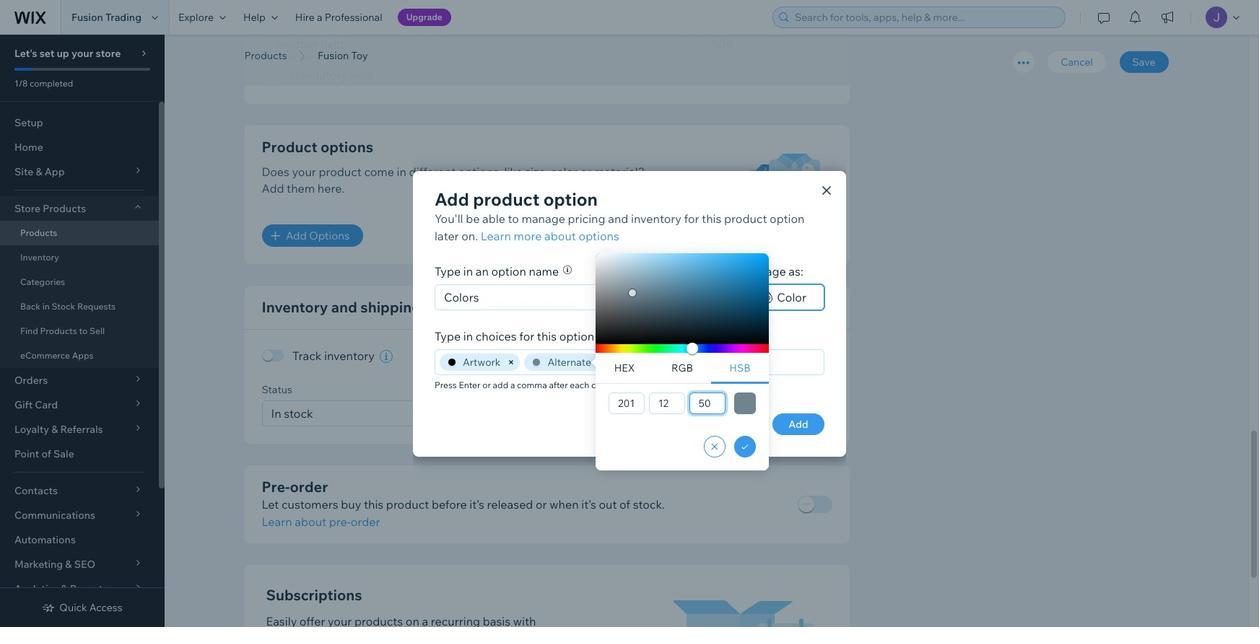 Task type: locate. For each thing, give the bounding box(es) containing it.
cancel
[[1062, 56, 1094, 69], [719, 418, 751, 431]]

1 vertical spatial cancel
[[719, 418, 751, 431]]

or inside pre-order let customers buy this product before it's released or when it's out of stock. learn about pre-order
[[536, 497, 547, 512]]

products link down store products
[[0, 221, 159, 246]]

0 vertical spatial learn
[[481, 229, 511, 243]]

order up customers in the bottom of the page
[[290, 478, 328, 496]]

products right store
[[43, 202, 86, 215]]

access
[[89, 602, 123, 615]]

1 horizontal spatial inventory
[[631, 211, 682, 226]]

1 vertical spatial fusion
[[318, 49, 349, 62]]

1 vertical spatial this
[[537, 329, 557, 344]]

list
[[704, 290, 723, 305]]

1 vertical spatial your
[[292, 165, 316, 179]]

to inside you'll be able to manage pricing and inventory for this product option later on.
[[508, 211, 519, 226]]

of right out
[[620, 497, 631, 512]]

0 vertical spatial to
[[508, 211, 519, 226]]

in left "choices"
[[464, 329, 473, 344]]

0 vertical spatial this
[[702, 211, 722, 226]]

home link
[[0, 135, 159, 160]]

1 horizontal spatial and
[[608, 211, 629, 226]]

find products to sell link
[[0, 319, 159, 344]]

a right hire
[[317, 11, 323, 24]]

1 vertical spatial products link
[[0, 221, 159, 246]]

0 horizontal spatial it's
[[470, 497, 485, 512]]

product left before
[[386, 497, 429, 512]]

field
[[350, 68, 374, 83]]

1 vertical spatial a
[[511, 380, 515, 390]]

shipping weight
[[654, 383, 731, 396]]

here.
[[318, 181, 345, 196]]

add
[[262, 181, 284, 196], [435, 188, 470, 210], [286, 229, 307, 243], [789, 418, 809, 431]]

cancel button
[[1049, 51, 1107, 73], [706, 414, 764, 435]]

in right come
[[397, 165, 407, 179]]

toy
[[351, 49, 368, 62]]

in for this
[[464, 329, 473, 344]]

store
[[96, 47, 121, 60]]

0 horizontal spatial about
[[295, 515, 327, 529]]

0 vertical spatial of
[[42, 448, 51, 461]]

add up you'll
[[435, 188, 470, 210]]

0 horizontal spatial and
[[331, 299, 358, 317]]

1 horizontal spatial products link
[[237, 48, 294, 63]]

color button
[[742, 284, 825, 310]]

0 vertical spatial and
[[608, 211, 629, 226]]

0 horizontal spatial inventory
[[20, 252, 59, 263]]

type for type in an option name
[[435, 264, 461, 279]]

products link
[[237, 48, 294, 63], [0, 221, 159, 246]]

product up show in product page as:
[[725, 211, 768, 226]]

about inside pre-order let customers buy this product before it's released or when it's out of stock. learn about pre-order
[[295, 515, 327, 529]]

H field
[[614, 394, 640, 414]]

or left the add
[[483, 380, 491, 390]]

1 vertical spatial of
[[620, 497, 631, 512]]

this right the buy
[[364, 497, 384, 512]]

1 horizontal spatial options
[[579, 229, 620, 243]]

or for your
[[581, 165, 592, 179]]

fusion for fusion toy
[[318, 49, 349, 62]]

for
[[685, 211, 700, 226], [520, 329, 535, 344]]

inventory up track
[[262, 299, 328, 317]]

1 vertical spatial inventory
[[262, 299, 328, 317]]

products inside the find products to sell link
[[40, 326, 77, 337]]

for up show
[[685, 211, 700, 226]]

0 horizontal spatial products link
[[0, 221, 159, 246]]

hire
[[295, 11, 315, 24]]

mandatory
[[289, 68, 347, 83]]

1 horizontal spatial for
[[685, 211, 700, 226]]

option inside you'll be able to manage pricing and inventory for this product option later on.
[[770, 211, 805, 226]]

or right color
[[581, 165, 592, 179]]

in right back
[[42, 301, 50, 312]]

products link down help button at top left
[[237, 48, 294, 63]]

2 vertical spatial or
[[536, 497, 547, 512]]

before
[[432, 497, 467, 512]]

to right the able
[[508, 211, 519, 226]]

1 horizontal spatial inventory
[[262, 299, 328, 317]]

option up the as:
[[770, 211, 805, 226]]

0 vertical spatial order
[[290, 478, 328, 496]]

1 vertical spatial to
[[79, 326, 88, 337]]

1 horizontal spatial cancel
[[1062, 56, 1094, 69]]

for right "choices"
[[520, 329, 535, 344]]

upgrade
[[406, 12, 443, 22]]

show
[[668, 264, 699, 279]]

1 horizontal spatial fusion
[[318, 49, 349, 62]]

product inside you'll be able to manage pricing and inventory for this product option later on.
[[725, 211, 768, 226]]

or inside does your product come in different options, like size, color or material? add them here.
[[581, 165, 592, 179]]

1 vertical spatial for
[[520, 329, 535, 344]]

and left shipping
[[331, 299, 358, 317]]

None field
[[616, 350, 820, 375], [267, 401, 420, 426], [463, 401, 632, 426], [616, 350, 820, 375], [267, 401, 420, 426], [463, 401, 632, 426]]

stock
[[52, 301, 75, 312]]

inventory inside sidebar element
[[20, 252, 59, 263]]

0 vertical spatial or
[[581, 165, 592, 179]]

hsb
[[730, 362, 751, 375]]

learn about pre-order link
[[262, 513, 380, 531]]

fusion up mandatory field at the top
[[318, 49, 349, 62]]

0 horizontal spatial learn
[[262, 515, 292, 529]]

and
[[608, 211, 629, 226], [331, 299, 358, 317]]

list button
[[668, 284, 741, 310]]

learn more about options link
[[481, 227, 620, 245]]

cancel inside 'form'
[[1062, 56, 1094, 69]]

learn down let
[[262, 515, 292, 529]]

learn
[[481, 229, 511, 243], [262, 515, 292, 529]]

product up list
[[714, 264, 757, 279]]

1 vertical spatial order
[[351, 515, 380, 529]]

2 vertical spatial this
[[364, 497, 384, 512]]

1 horizontal spatial or
[[536, 497, 547, 512]]

quick
[[59, 602, 87, 615]]

like
[[505, 165, 523, 179]]

1 vertical spatial learn
[[262, 515, 292, 529]]

your up them
[[292, 165, 316, 179]]

learn down the able
[[481, 229, 511, 243]]

options down pricing
[[579, 229, 620, 243]]

hex button
[[596, 353, 654, 384]]

tab list containing hex
[[596, 353, 769, 384]]

or
[[581, 165, 592, 179], [483, 380, 491, 390], [536, 497, 547, 512]]

0 horizontal spatial for
[[520, 329, 535, 344]]

completed
[[30, 78, 73, 89]]

inventory up categories
[[20, 252, 59, 263]]

this up alternate
[[537, 329, 557, 344]]

1 horizontal spatial of
[[620, 497, 631, 512]]

products down help button at top left
[[245, 49, 287, 62]]

setup link
[[0, 111, 159, 135]]

about down customers in the bottom of the page
[[295, 515, 327, 529]]

1 vertical spatial about
[[295, 515, 327, 529]]

order down the buy
[[351, 515, 380, 529]]

add left lb
[[789, 418, 809, 431]]

for inside you'll be able to manage pricing and inventory for this product option later on.
[[685, 211, 700, 226]]

or left when
[[536, 497, 547, 512]]

save button
[[1120, 51, 1169, 73]]

type in an option name
[[435, 264, 559, 279]]

add
[[493, 380, 509, 390]]

1 vertical spatial options
[[579, 229, 620, 243]]

products up ecommerce apps
[[40, 326, 77, 337]]

shipping
[[361, 299, 421, 317]]

sku
[[458, 383, 479, 396]]

0 horizontal spatial or
[[483, 380, 491, 390]]

1 horizontal spatial a
[[511, 380, 515, 390]]

to left sell
[[79, 326, 88, 337]]

option
[[544, 188, 598, 210], [770, 211, 805, 226], [492, 264, 527, 279], [560, 329, 595, 344]]

0 horizontal spatial of
[[42, 448, 51, 461]]

fusion for fusion trading
[[72, 11, 103, 24]]

0 horizontal spatial a
[[317, 11, 323, 24]]

come
[[364, 165, 394, 179]]

on.
[[462, 229, 478, 243]]

in right show
[[701, 264, 711, 279]]

add right plus xs image
[[286, 229, 307, 243]]

options
[[321, 138, 373, 156], [579, 229, 620, 243]]

type left "choices"
[[435, 329, 461, 344]]

ecommerce apps
[[20, 350, 94, 361]]

cancel button down weight at the right of the page
[[706, 414, 764, 435]]

a right the add
[[511, 380, 515, 390]]

setup
[[14, 116, 43, 129]]

it's right before
[[470, 497, 485, 512]]

customers
[[282, 497, 339, 512]]

type for type in choices for this option
[[435, 329, 461, 344]]

0 horizontal spatial this
[[364, 497, 384, 512]]

0 vertical spatial type
[[435, 264, 461, 279]]

your inside does your product come in different options, like size, color or material? add them here.
[[292, 165, 316, 179]]

your
[[72, 47, 93, 60], [292, 165, 316, 179]]

1 horizontal spatial cancel button
[[1049, 51, 1107, 73]]

add product option
[[435, 188, 598, 210]]

0 horizontal spatial cancel
[[719, 418, 751, 431]]

options up come
[[321, 138, 373, 156]]

released
[[487, 497, 533, 512]]

1/8 completed
[[14, 78, 73, 89]]

inventory and shipping
[[262, 299, 421, 317]]

None number field
[[704, 31, 780, 57]]

tab list
[[596, 353, 769, 384]]

let's
[[14, 47, 37, 60]]

in
[[397, 165, 407, 179], [464, 264, 473, 279], [701, 264, 711, 279], [42, 301, 50, 312], [464, 329, 473, 344]]

add down does
[[262, 181, 284, 196]]

about down manage
[[545, 229, 576, 243]]

product options
[[262, 138, 373, 156]]

1 horizontal spatial order
[[351, 515, 380, 529]]

your right up in the left top of the page
[[72, 47, 93, 60]]

ecommerce apps link
[[0, 344, 159, 368]]

2 horizontal spatial this
[[702, 211, 722, 226]]

2 it's from the left
[[582, 497, 597, 512]]

save
[[1133, 56, 1156, 69]]

form
[[165, 0, 1260, 628]]

this up show in product page as:
[[702, 211, 722, 226]]

cancel button left save
[[1049, 51, 1107, 73]]

1 horizontal spatial it's
[[582, 497, 597, 512]]

0 vertical spatial your
[[72, 47, 93, 60]]

back
[[20, 301, 40, 312]]

e.g., "What would you like engraved on your watch?" text field
[[266, 31, 683, 57]]

of left sale
[[42, 448, 51, 461]]

product up here.
[[319, 165, 362, 179]]

e.g., Size or Weight field
[[440, 285, 642, 310]]

1 horizontal spatial about
[[545, 229, 576, 243]]

2 type from the top
[[435, 329, 461, 344]]

0 horizontal spatial inventory
[[324, 349, 375, 364]]

of inside sidebar element
[[42, 448, 51, 461]]

or for order
[[536, 497, 547, 512]]

a
[[317, 11, 323, 24], [511, 380, 515, 390]]

inventory right track
[[324, 349, 375, 364]]

does your product come in different options, like size, color or material? add them here.
[[262, 165, 645, 196]]

0 vertical spatial cancel
[[1062, 56, 1094, 69]]

cancel left save
[[1062, 56, 1094, 69]]

product inside pre-order let customers buy this product before it's released or when it's out of stock. learn about pre-order
[[386, 497, 429, 512]]

0 vertical spatial about
[[545, 229, 576, 243]]

2 horizontal spatial or
[[581, 165, 592, 179]]

1 type from the top
[[435, 264, 461, 279]]

be
[[466, 211, 480, 226]]

in for name
[[464, 264, 473, 279]]

it's left out
[[582, 497, 597, 512]]

1 horizontal spatial your
[[292, 165, 316, 179]]

mandatory field
[[289, 68, 374, 83]]

of inside pre-order let customers buy this product before it's released or when it's out of stock. learn about pre-order
[[620, 497, 631, 512]]

0 vertical spatial fusion
[[72, 11, 103, 24]]

1 vertical spatial and
[[331, 299, 358, 317]]

in left 'an'
[[464, 264, 473, 279]]

0 horizontal spatial cancel button
[[706, 414, 764, 435]]

trading
[[105, 11, 142, 24]]

cancel down b field
[[719, 418, 751, 431]]

fusion inside 'form'
[[318, 49, 349, 62]]

0 vertical spatial inventory
[[631, 211, 682, 226]]

1 vertical spatial inventory
[[324, 349, 375, 364]]

B field
[[695, 394, 721, 414]]

fusion toy
[[318, 49, 368, 62]]

inventory down material?
[[631, 211, 682, 226]]

in inside does your product come in different options, like size, color or material? add them here.
[[397, 165, 407, 179]]

0 vertical spatial inventory
[[20, 252, 59, 263]]

product
[[319, 165, 362, 179], [473, 188, 540, 210], [725, 211, 768, 226], [714, 264, 757, 279], [386, 497, 429, 512]]

fusion
[[72, 11, 103, 24], [318, 49, 349, 62]]

type left 'an'
[[435, 264, 461, 279]]

type
[[435, 264, 461, 279], [435, 329, 461, 344]]

inventory inside 'form'
[[262, 299, 328, 317]]

1 horizontal spatial to
[[508, 211, 519, 226]]

0 horizontal spatial fusion
[[72, 11, 103, 24]]

track
[[293, 349, 322, 364]]

let's set up your store
[[14, 47, 121, 60]]

0 vertical spatial a
[[317, 11, 323, 24]]

0 horizontal spatial to
[[79, 326, 88, 337]]

store products
[[14, 202, 86, 215]]

0 vertical spatial for
[[685, 211, 700, 226]]

1 vertical spatial type
[[435, 329, 461, 344]]

and right pricing
[[608, 211, 629, 226]]

0 horizontal spatial your
[[72, 47, 93, 60]]

store
[[14, 202, 41, 215]]

weight
[[699, 383, 731, 396]]

1 vertical spatial or
[[483, 380, 491, 390]]

fusion left trading
[[72, 11, 103, 24]]

0 horizontal spatial options
[[321, 138, 373, 156]]



Task type: vqa. For each thing, say whether or not it's contained in the screenshot.
Fusion Toy
yes



Task type: describe. For each thing, give the bounding box(es) containing it.
first time_stores_subsciptions and reccuring orders_calender and box copy image
[[673, 601, 829, 628]]

color
[[778, 290, 807, 305]]

option up alternate
[[560, 329, 595, 344]]

professional
[[325, 11, 383, 24]]

find
[[20, 326, 38, 337]]

S field
[[654, 394, 681, 414]]

about inside learn more about options link
[[545, 229, 576, 243]]

lb
[[813, 406, 823, 421]]

0 vertical spatial options
[[321, 138, 373, 156]]

more
[[514, 229, 542, 243]]

1 it's from the left
[[470, 497, 485, 512]]

product up the able
[[473, 188, 540, 210]]

artwork
[[463, 356, 501, 369]]

rgb
[[672, 362, 694, 375]]

comma
[[517, 380, 547, 390]]

material?
[[595, 165, 645, 179]]

stock.
[[633, 497, 665, 512]]

explore
[[178, 11, 214, 24]]

point of sale link
[[0, 442, 159, 467]]

add inside does your product come in different options, like size, color or material? add them here.
[[262, 181, 284, 196]]

form containing product options
[[165, 0, 1260, 628]]

hire a professional link
[[287, 0, 391, 35]]

rgb button
[[654, 353, 712, 384]]

enter
[[459, 380, 481, 390]]

inventory inside 'form'
[[324, 349, 375, 364]]

inventory inside you'll be able to manage pricing and inventory for this product option later on.
[[631, 211, 682, 226]]

alternate
[[548, 356, 592, 369]]

0 vertical spatial products link
[[237, 48, 294, 63]]

fusion trading
[[72, 11, 142, 24]]

does
[[262, 165, 290, 179]]

home
[[14, 141, 43, 154]]

1 horizontal spatial this
[[537, 329, 557, 344]]

automations link
[[0, 528, 159, 553]]

subscriptions
[[266, 586, 362, 604]]

later
[[435, 229, 459, 243]]

manage
[[522, 211, 566, 226]]

point of sale
[[14, 448, 74, 461]]

products down store
[[20, 228, 57, 238]]

inventory link
[[0, 246, 159, 270]]

learn more about options
[[481, 229, 620, 243]]

in for as:
[[701, 264, 711, 279]]

automations
[[14, 534, 76, 547]]

option right 'an'
[[492, 264, 527, 279]]

0 horizontal spatial order
[[290, 478, 328, 496]]

back in stock requests
[[20, 301, 116, 312]]

inventory for inventory and shipping
[[262, 299, 328, 317]]

hex
[[615, 362, 635, 375]]

1 vertical spatial cancel button
[[706, 414, 764, 435]]

to inside the find products to sell link
[[79, 326, 88, 337]]

1 horizontal spatial learn
[[481, 229, 511, 243]]

add options button
[[262, 225, 363, 247]]

1/8
[[14, 78, 28, 89]]

sidebar element
[[0, 35, 165, 628]]

press enter or add a comma after each choice.
[[435, 380, 620, 390]]

add for add
[[789, 418, 809, 431]]

them
[[287, 181, 315, 196]]

in inside sidebar element
[[42, 301, 50, 312]]

up
[[57, 47, 69, 60]]

page
[[759, 264, 787, 279]]

set
[[40, 47, 54, 60]]

an
[[476, 264, 489, 279]]

0 vertical spatial cancel button
[[1049, 51, 1107, 73]]

upgrade button
[[398, 9, 451, 26]]

pre-order let customers buy this product before it's released or when it's out of stock. learn about pre-order
[[262, 478, 665, 529]]

sell
[[90, 326, 105, 337]]

add for add product option
[[435, 188, 470, 210]]

each
[[570, 380, 590, 390]]

requests
[[77, 301, 116, 312]]

press
[[435, 380, 457, 390]]

add button
[[773, 414, 825, 435]]

this inside you'll be able to manage pricing and inventory for this product option later on.
[[702, 211, 722, 226]]

and inside 'form'
[[331, 299, 358, 317]]

hsb button
[[712, 353, 769, 384]]

ecommerce
[[20, 350, 70, 361]]

learn inside pre-order let customers buy this product before it's released or when it's out of stock. learn about pre-order
[[262, 515, 292, 529]]

track inventory
[[293, 349, 375, 364]]

Search for tools, apps, help & more... field
[[791, 7, 1061, 27]]

product inside does your product come in different options, like size, color or material? add them here.
[[319, 165, 362, 179]]

point
[[14, 448, 39, 461]]

you'll
[[435, 211, 463, 226]]

option up pricing
[[544, 188, 598, 210]]

options
[[309, 229, 350, 243]]

products inside store products dropdown button
[[43, 202, 86, 215]]

back in stock requests link
[[0, 295, 159, 319]]

when
[[550, 497, 579, 512]]

options,
[[459, 165, 502, 179]]

show in product page as:
[[668, 264, 804, 279]]

and inside you'll be able to manage pricing and inventory for this product option later on.
[[608, 211, 629, 226]]

pre-
[[329, 515, 351, 529]]

pricing
[[568, 211, 606, 226]]

add for add options
[[286, 229, 307, 243]]

your inside sidebar element
[[72, 47, 93, 60]]

0.0 number field
[[659, 401, 809, 426]]

as:
[[789, 264, 804, 279]]

inventory for inventory
[[20, 252, 59, 263]]

this inside pre-order let customers buy this product before it's released or when it's out of stock. learn about pre-order
[[364, 497, 384, 512]]

find products to sell
[[20, 326, 105, 337]]

pre-
[[262, 478, 290, 496]]

quick access button
[[42, 602, 123, 615]]

product
[[262, 138, 318, 156]]

color
[[551, 165, 578, 179]]

categories
[[20, 277, 65, 288]]

plus xs image
[[271, 232, 280, 241]]

apps
[[72, 350, 94, 361]]

able
[[483, 211, 506, 226]]

choices
[[476, 329, 517, 344]]

sale
[[53, 448, 74, 461]]

help
[[243, 11, 266, 24]]

shipping
[[654, 383, 697, 396]]



